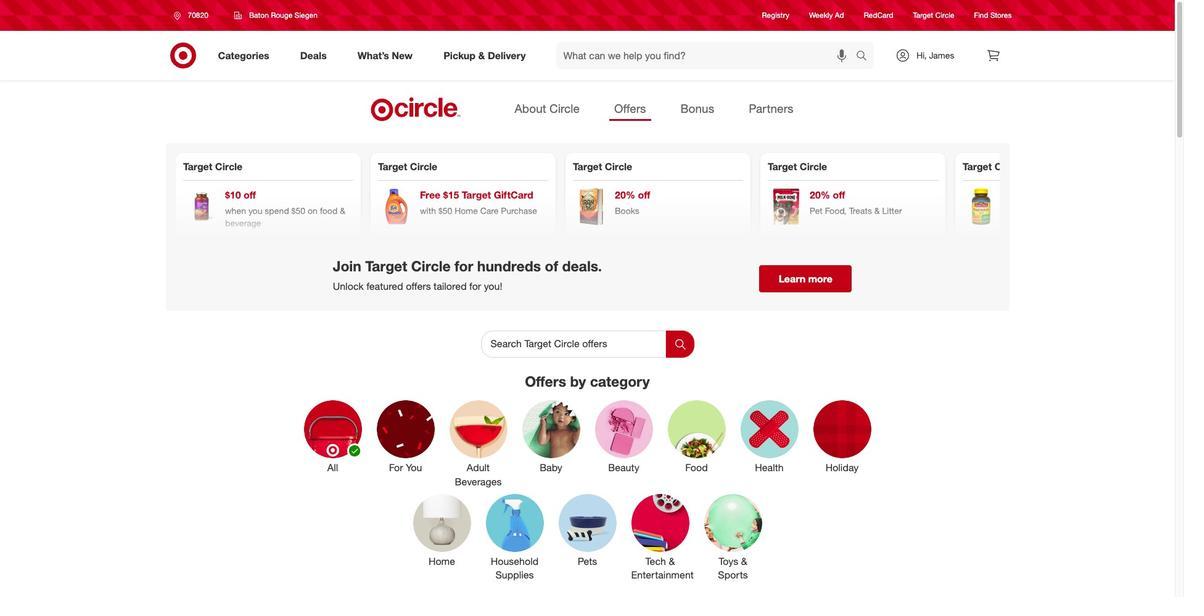Task type: locate. For each thing, give the bounding box(es) containing it.
0 vertical spatial offers
[[614, 101, 646, 115]]

learn more button
[[760, 265, 852, 293]]

on
[[307, 205, 317, 216]]

& right pickup at the top left of the page
[[478, 49, 485, 61]]

beverages
[[455, 475, 502, 488]]

off for 20% off books
[[638, 189, 650, 201]]

off inside 20% off pet food, treats & litter
[[833, 189, 845, 201]]

20% up the books
[[615, 189, 635, 201]]

off up food,
[[833, 189, 845, 201]]

1 vertical spatial offers
[[525, 373, 566, 390]]

$50
[[291, 205, 305, 216], [438, 205, 452, 216]]

search
[[851, 50, 880, 63]]

home button
[[413, 494, 471, 582]]

1 20% from the left
[[615, 189, 635, 201]]

20% inside 20% off books
[[615, 189, 635, 201]]

food button
[[668, 400, 726, 489]]

1 vertical spatial food
[[685, 461, 708, 474]]

deals link
[[290, 42, 342, 69]]

& right toys
[[741, 555, 747, 567]]

food
[[320, 205, 337, 216], [685, 461, 708, 474]]

target inside free $15 target giftcard with $50 home care purchase
[[462, 189, 491, 201]]

category
[[590, 373, 650, 390]]

off
[[243, 189, 256, 201], [638, 189, 650, 201], [833, 189, 845, 201]]

0 horizontal spatial offers
[[525, 373, 566, 390]]

you
[[248, 205, 262, 216]]

bonus
[[681, 101, 714, 115]]

learn more
[[779, 273, 833, 285]]

offers for offers by category
[[525, 373, 566, 390]]

$50 left on
[[291, 205, 305, 216]]

tech
[[646, 555, 666, 567]]

deals
[[300, 49, 327, 61]]

$10
[[225, 189, 241, 201]]

& for tech & entertainment
[[669, 555, 675, 567]]

join target circle for hundreds of deals. unlock featured offers tailored for you!
[[333, 257, 602, 293]]

target circle for pet
[[768, 160, 827, 173]]

0 horizontal spatial off
[[243, 189, 256, 201]]

& inside 20% off pet food, treats & litter
[[874, 205, 880, 216]]

2 off from the left
[[638, 189, 650, 201]]

target circle
[[913, 11, 955, 20], [183, 160, 242, 173], [378, 160, 437, 173], [573, 160, 632, 173], [768, 160, 827, 173], [963, 160, 1022, 173]]

for left you!
[[469, 280, 481, 293]]

food inside 'button'
[[685, 461, 708, 474]]

2 horizontal spatial off
[[833, 189, 845, 201]]

giftcard
[[494, 189, 533, 201]]

pet
[[810, 205, 822, 216]]

stores
[[991, 11, 1012, 20]]

0 horizontal spatial $50
[[291, 205, 305, 216]]

find
[[974, 11, 989, 20]]

target circle for target
[[378, 160, 437, 173]]

registry link
[[762, 10, 790, 21]]

partners link
[[744, 97, 799, 121]]

& inside toys & sports
[[741, 555, 747, 567]]

& right on
[[340, 205, 345, 216]]

off up you
[[243, 189, 256, 201]]

what's new link
[[347, 42, 428, 69]]

off inside 20% off books
[[638, 189, 650, 201]]

of
[[545, 257, 558, 274]]

you!
[[484, 280, 502, 293]]

household supplies
[[491, 555, 539, 581]]

None text field
[[481, 331, 666, 358]]

supplies
[[496, 569, 534, 581]]

70820
[[188, 10, 208, 20]]

0 horizontal spatial 20%
[[615, 189, 635, 201]]

20%
[[615, 189, 635, 201], [810, 189, 830, 201]]

weekly
[[809, 11, 833, 20]]

home
[[454, 205, 478, 216]]

& left litter
[[874, 205, 880, 216]]

delivery
[[488, 49, 526, 61]]

1 horizontal spatial food
[[685, 461, 708, 474]]

holiday
[[826, 461, 859, 474]]

for
[[455, 257, 473, 274], [469, 280, 481, 293]]

20% inside 20% off pet food, treats & litter
[[810, 189, 830, 201]]

2 $50 from the left
[[438, 205, 452, 216]]

1 horizontal spatial 20%
[[810, 189, 830, 201]]

0 horizontal spatial food
[[320, 205, 337, 216]]

1 horizontal spatial off
[[638, 189, 650, 201]]

deals.
[[562, 257, 602, 274]]

free $15 target giftcard with $50 home care purchase
[[420, 189, 537, 216]]

adult beverages
[[455, 461, 502, 488]]

$50 inside free $15 target giftcard with $50 home care purchase
[[438, 205, 452, 216]]

about circle
[[515, 101, 580, 115]]

& right "tech"
[[669, 555, 675, 567]]

weekly ad
[[809, 11, 844, 20]]

20% up pet
[[810, 189, 830, 201]]

partners
[[749, 101, 794, 115]]

toys
[[719, 555, 739, 567]]

$50 down the $15
[[438, 205, 452, 216]]

pets
[[578, 555, 597, 567]]

household supplies button
[[486, 494, 544, 582]]

spend
[[265, 205, 289, 216]]

sports
[[718, 569, 748, 581]]

adult beverages button
[[449, 400, 507, 489]]

beauty button
[[595, 400, 653, 489]]

2 20% from the left
[[810, 189, 830, 201]]

food,
[[825, 205, 846, 216]]

1 off from the left
[[243, 189, 256, 201]]

baby button
[[522, 400, 580, 489]]

off inside $10 off when you spend $50 on food & beverage
[[243, 189, 256, 201]]

litter
[[882, 205, 902, 216]]

off for $10 off when you spend $50 on food & beverage
[[243, 189, 256, 201]]

adult
[[467, 461, 490, 474]]

pickup & delivery link
[[433, 42, 541, 69]]

books
[[615, 205, 639, 216]]

baton
[[249, 10, 269, 20]]

james
[[929, 50, 955, 60]]

3 off from the left
[[833, 189, 845, 201]]

& for toys & sports
[[741, 555, 747, 567]]

$50 inside $10 off when you spend $50 on food & beverage
[[291, 205, 305, 216]]

circle inside join target circle for hundreds of deals. unlock featured offers tailored for you!
[[411, 257, 451, 274]]

baby
[[540, 461, 562, 474]]

$15
[[443, 189, 459, 201]]

1 horizontal spatial $50
[[438, 205, 452, 216]]

1 vertical spatial for
[[469, 280, 481, 293]]

& inside tech & entertainment
[[669, 555, 675, 567]]

pickup & delivery
[[444, 49, 526, 61]]

holiday button
[[813, 400, 871, 489]]

about circle link
[[510, 97, 585, 121]]

target circle for when
[[183, 160, 242, 173]]

new
[[392, 49, 413, 61]]

& inside $10 off when you spend $50 on food & beverage
[[340, 205, 345, 216]]

rouge
[[271, 10, 293, 20]]

1 horizontal spatial offers
[[614, 101, 646, 115]]

health button
[[741, 400, 799, 489]]

offers
[[614, 101, 646, 115], [525, 373, 566, 390]]

pickup
[[444, 49, 476, 61]]

hundreds
[[477, 257, 541, 274]]

20% off books
[[615, 189, 650, 216]]

about
[[515, 101, 546, 115]]

by
[[570, 373, 586, 390]]

1 $50 from the left
[[291, 205, 305, 216]]

off up the books
[[638, 189, 650, 201]]

for up tailored
[[455, 257, 473, 274]]

beverage
[[225, 218, 261, 228]]

0 vertical spatial food
[[320, 205, 337, 216]]



Task type: vqa. For each thing, say whether or not it's contained in the screenshot.
REG associated with Dog and Cat Holiday Plush Christmas Throw Blanket Blue - Wondershop™
no



Task type: describe. For each thing, give the bounding box(es) containing it.
baton rouge siegen
[[249, 10, 318, 20]]

more
[[809, 273, 833, 285]]

with
[[420, 205, 436, 216]]

tech & entertainment button
[[631, 494, 694, 582]]

What can we help you find? suggestions appear below search field
[[556, 42, 859, 69]]

household
[[491, 555, 539, 567]]

0 vertical spatial for
[[455, 257, 473, 274]]

home
[[429, 555, 455, 567]]

target circle logo image
[[369, 96, 463, 122]]

toys & sports button
[[704, 494, 762, 582]]

what's new
[[358, 49, 413, 61]]

all button
[[304, 400, 362, 489]]

beauty
[[608, 461, 640, 474]]

pets button
[[559, 494, 617, 582]]

for you
[[389, 461, 422, 474]]

redcard
[[864, 11, 894, 20]]

treats
[[849, 205, 872, 216]]

learn
[[779, 273, 806, 285]]

unlock
[[333, 280, 364, 293]]

care
[[480, 205, 498, 216]]

target circle link
[[913, 10, 955, 21]]

& for pickup & delivery
[[478, 49, 485, 61]]

find stores
[[974, 11, 1012, 20]]

offers by category
[[525, 373, 650, 390]]

food inside $10 off when you spend $50 on food & beverage
[[320, 205, 337, 216]]

entertainment
[[631, 569, 694, 581]]

bonus link
[[676, 97, 719, 121]]

$50 for $15
[[438, 205, 452, 216]]

redcard link
[[864, 10, 894, 21]]

for you button
[[377, 400, 435, 489]]

for
[[389, 461, 403, 474]]

70820 button
[[166, 4, 221, 27]]

tech & entertainment
[[631, 555, 694, 581]]

when
[[225, 205, 246, 216]]

featured
[[367, 280, 403, 293]]

target inside join target circle for hundreds of deals. unlock featured offers tailored for you!
[[365, 257, 407, 274]]

offers for offers
[[614, 101, 646, 115]]

baton rouge siegen button
[[226, 4, 326, 27]]

categories link
[[208, 42, 285, 69]]

$50 for off
[[291, 205, 305, 216]]

weekly ad link
[[809, 10, 844, 21]]

20% off pet food, treats & litter
[[810, 189, 902, 216]]

$10 off when you spend $50 on food & beverage
[[225, 189, 345, 228]]

offers
[[406, 280, 431, 293]]

20% for 20% off pet food, treats & litter
[[810, 189, 830, 201]]

tailored
[[434, 280, 467, 293]]

off for 20% off pet food, treats & litter
[[833, 189, 845, 201]]

hi, james
[[917, 50, 955, 60]]

search button
[[851, 42, 880, 72]]

purchase
[[501, 205, 537, 216]]

you
[[406, 461, 422, 474]]

free
[[420, 189, 440, 201]]

ad
[[835, 11, 844, 20]]

siegen
[[295, 10, 318, 20]]

offers link
[[609, 97, 651, 121]]

find stores link
[[974, 10, 1012, 21]]

categories
[[218, 49, 269, 61]]

toys & sports
[[718, 555, 748, 581]]

registry
[[762, 11, 790, 20]]

target circle for books
[[573, 160, 632, 173]]

20% for 20% off books
[[615, 189, 635, 201]]

join
[[333, 257, 361, 274]]



